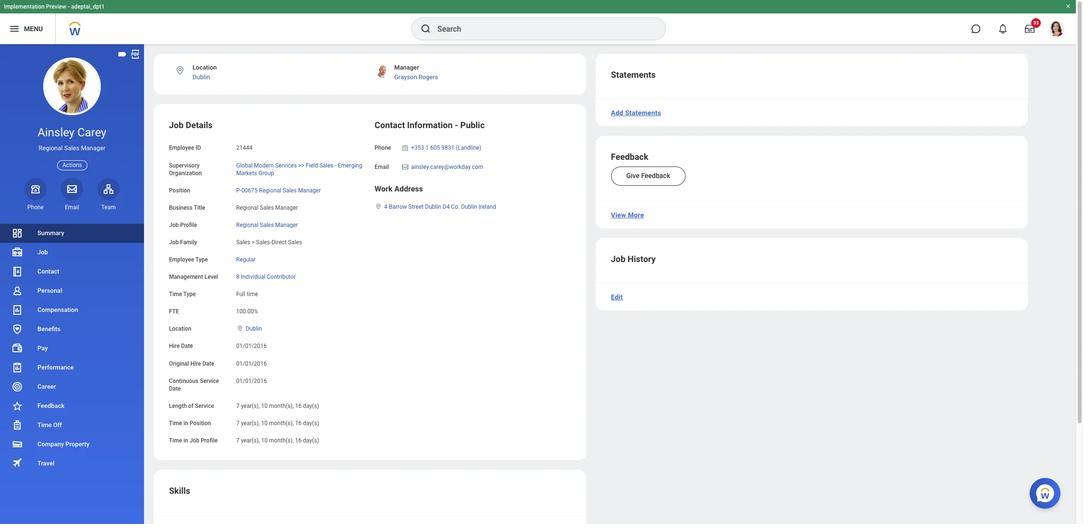 Task type: vqa. For each thing, say whether or not it's contained in the screenshot.
close environment banner ICON
yes



Task type: locate. For each thing, give the bounding box(es) containing it.
1 vertical spatial day(s)
[[303, 420, 319, 427]]

dublin
[[193, 74, 210, 81], [425, 203, 441, 210], [461, 203, 477, 210], [246, 326, 262, 332]]

mail image
[[401, 163, 409, 171]]

2 in from the top
[[183, 437, 188, 444]]

01/01/2016 up continuous service date element
[[236, 360, 267, 367]]

ainsley.carey@workday.com link
[[411, 162, 483, 170]]

email down mail icon
[[65, 204, 79, 211]]

in
[[183, 420, 188, 427], [183, 437, 188, 444]]

month(s), up time in job profile element
[[269, 420, 294, 427]]

- for public
[[455, 120, 458, 130]]

regional sales manager
[[39, 145, 105, 152], [236, 204, 298, 211], [236, 222, 298, 228]]

year(s), down continuous service date element
[[241, 403, 260, 409]]

0 horizontal spatial -
[[68, 3, 70, 10]]

company property link
[[0, 435, 144, 454]]

month(s), for time in job profile
[[269, 437, 294, 444]]

1 horizontal spatial email
[[375, 164, 389, 170]]

0 horizontal spatial location image
[[175, 65, 185, 76]]

phone inside contact information - public group
[[375, 145, 391, 151]]

year(s),
[[241, 403, 260, 409], [241, 420, 260, 427], [241, 437, 260, 444]]

service right of
[[195, 403, 214, 409]]

sales inside business title element
[[260, 204, 274, 211]]

job link
[[0, 243, 144, 262]]

0 horizontal spatial hire
[[169, 343, 180, 350]]

regional down ainsley
[[39, 145, 63, 152]]

navigation pane region
[[0, 44, 144, 524]]

0 vertical spatial 10
[[261, 403, 268, 409]]

0 vertical spatial position
[[169, 187, 190, 194]]

company
[[37, 441, 64, 448]]

3 7 year(s), 10 month(s), 16 day(s) from the top
[[236, 437, 319, 444]]

- for adeptai_dpt1
[[68, 3, 70, 10]]

day(s) for time in position
[[303, 420, 319, 427]]

type
[[195, 256, 208, 263], [183, 291, 196, 298]]

date up continuous service date
[[202, 360, 214, 367]]

day(s) down time in position element
[[303, 437, 319, 444]]

0 vertical spatial contact
[[375, 120, 405, 130]]

1 vertical spatial statements
[[625, 109, 661, 117]]

year(s), up time in job profile element
[[241, 420, 260, 427]]

1 7 year(s), 10 month(s), 16 day(s) from the top
[[236, 403, 319, 409]]

regional sales manager down ainsley carey on the left
[[39, 145, 105, 152]]

year(s), for time in position
[[241, 420, 260, 427]]

0 vertical spatial day(s)
[[303, 403, 319, 409]]

job left history
[[611, 254, 626, 264]]

7 year(s), 10 month(s), 16 day(s) for length of service
[[236, 403, 319, 409]]

in down time in position
[[183, 437, 188, 444]]

email up work
[[375, 164, 389, 170]]

year(s), for length of service
[[241, 403, 260, 409]]

location image
[[175, 65, 185, 76], [236, 325, 244, 332]]

sales left >
[[236, 239, 250, 246]]

day(s) inside length of service element
[[303, 403, 319, 409]]

hire
[[169, 343, 180, 350], [190, 360, 201, 367]]

10 inside time in job profile element
[[261, 437, 268, 444]]

16
[[295, 403, 302, 409], [295, 420, 302, 427], [295, 437, 302, 444]]

position
[[169, 187, 190, 194], [190, 420, 211, 427]]

off
[[53, 422, 62, 429]]

date up the original hire date
[[181, 343, 193, 350]]

close environment banner image
[[1065, 3, 1071, 9]]

-
[[68, 3, 70, 10], [455, 120, 458, 130], [335, 162, 336, 169]]

2 vertical spatial -
[[335, 162, 336, 169]]

7 down continuous service date element
[[236, 403, 239, 409]]

job down summary
[[37, 249, 48, 256]]

employee id element
[[236, 139, 252, 152]]

job details group
[[169, 120, 365, 445]]

location inside job details group
[[169, 326, 191, 332]]

0 vertical spatial location image
[[175, 65, 185, 76]]

0 vertical spatial year(s),
[[241, 403, 260, 409]]

summary image
[[12, 228, 23, 239]]

time up fte
[[169, 291, 182, 298]]

ainsley carey
[[38, 126, 106, 139]]

16 inside time in job profile element
[[295, 437, 302, 444]]

0 horizontal spatial email
[[65, 204, 79, 211]]

7 down time in position element
[[236, 437, 239, 444]]

contact left information
[[375, 120, 405, 130]]

0 vertical spatial in
[[183, 420, 188, 427]]

0 vertical spatial location
[[193, 64, 217, 71]]

10 up time in job profile element
[[261, 420, 268, 427]]

regional up >
[[236, 222, 258, 228]]

job down business
[[169, 222, 179, 228]]

location image
[[375, 203, 382, 210]]

10 down time in position element
[[261, 437, 268, 444]]

1 16 from the top
[[295, 403, 302, 409]]

phone up summary
[[27, 204, 44, 211]]

type up the 'management level'
[[195, 256, 208, 263]]

list
[[0, 224, 144, 473]]

travel link
[[0, 454, 144, 473]]

- inside group
[[455, 120, 458, 130]]

1 horizontal spatial location
[[193, 64, 217, 71]]

0 vertical spatial -
[[68, 3, 70, 10]]

phone image inside contact information - public group
[[401, 144, 409, 152]]

01/01/2016 for original hire date
[[236, 360, 267, 367]]

day(s) up time in position element
[[303, 403, 319, 409]]

service inside continuous service date
[[200, 378, 219, 384]]

job
[[169, 120, 184, 130], [169, 222, 179, 228], [169, 239, 179, 246], [37, 249, 48, 256], [611, 254, 626, 264], [190, 437, 199, 444]]

regional inside navigation pane region
[[39, 145, 63, 152]]

10 up time in position element
[[261, 403, 268, 409]]

1 horizontal spatial dublin link
[[246, 324, 262, 332]]

1 7 from the top
[[236, 403, 239, 409]]

16 down time in position element
[[295, 437, 302, 444]]

time
[[247, 291, 258, 298]]

details
[[186, 120, 213, 130]]

0 vertical spatial email
[[375, 164, 389, 170]]

2 employee from the top
[[169, 256, 194, 263]]

global
[[236, 162, 253, 169]]

contact image
[[12, 266, 23, 277]]

regional inside business title element
[[236, 204, 258, 211]]

regional up business title element
[[259, 187, 281, 194]]

regional down the 00675
[[236, 204, 258, 211]]

original hire date
[[169, 360, 214, 367]]

1 employee from the top
[[169, 145, 194, 151]]

position up business
[[169, 187, 190, 194]]

0 vertical spatial month(s),
[[269, 403, 294, 409]]

type down management
[[183, 291, 196, 298]]

4 barrow street dublin d4 co. dublin ireland link
[[384, 201, 496, 210]]

time
[[169, 291, 182, 298], [169, 420, 182, 427], [37, 422, 52, 429], [169, 437, 182, 444]]

3 16 from the top
[[295, 437, 302, 444]]

statements
[[611, 70, 656, 80], [625, 109, 661, 117]]

sales > sales-direct sales
[[236, 239, 302, 246]]

1 vertical spatial employee
[[169, 256, 194, 263]]

1 horizontal spatial date
[[181, 343, 193, 350]]

group
[[259, 170, 274, 177]]

employee left 'id' at top
[[169, 145, 194, 151]]

2 vertical spatial date
[[169, 385, 181, 392]]

contributor
[[267, 274, 296, 280]]

statements right add
[[625, 109, 661, 117]]

0 vertical spatial profile
[[180, 222, 197, 228]]

manager down the p-00675 regional sales manager
[[275, 204, 298, 211]]

1 horizontal spatial hire
[[190, 360, 201, 367]]

- inside menu banner
[[68, 3, 70, 10]]

carey
[[77, 126, 106, 139]]

sales inside navigation pane region
[[64, 145, 79, 152]]

day(s)
[[303, 403, 319, 409], [303, 420, 319, 427], [303, 437, 319, 444]]

work
[[375, 184, 392, 193]]

month(s), inside time in position element
[[269, 420, 294, 427]]

0 horizontal spatial phone
[[27, 204, 44, 211]]

edit button
[[607, 288, 627, 307]]

global modern services >> field sales - emerging markets group link
[[236, 160, 362, 177]]

1 day(s) from the top
[[303, 403, 319, 409]]

- left 'public'
[[455, 120, 458, 130]]

>>
[[298, 162, 304, 169]]

month(s), down time in position element
[[269, 437, 294, 444]]

7 inside time in job profile element
[[236, 437, 239, 444]]

year(s), inside length of service element
[[241, 403, 260, 409]]

0 vertical spatial 16
[[295, 403, 302, 409]]

0 horizontal spatial contact
[[37, 268, 59, 275]]

16 for time in position
[[295, 420, 302, 427]]

33
[[1033, 20, 1039, 25]]

hire right original
[[190, 360, 201, 367]]

16 for time in job profile
[[295, 437, 302, 444]]

regional sales manager up regional sales manager link
[[236, 204, 298, 211]]

1 vertical spatial in
[[183, 437, 188, 444]]

1 vertical spatial hire
[[190, 360, 201, 367]]

1 vertical spatial phone image
[[29, 183, 42, 195]]

job details button
[[169, 120, 213, 130]]

job left details
[[169, 120, 184, 130]]

1 vertical spatial profile
[[201, 437, 218, 444]]

1 vertical spatial type
[[183, 291, 196, 298]]

contact inside group
[[375, 120, 405, 130]]

- left emerging
[[335, 162, 336, 169]]

time in position element
[[236, 414, 319, 427]]

0 vertical spatial type
[[195, 256, 208, 263]]

work address
[[375, 184, 423, 193]]

day(s) inside time in position element
[[303, 420, 319, 427]]

1 year(s), from the top
[[241, 403, 260, 409]]

sales down ainsley carey on the left
[[64, 145, 79, 152]]

10 for length of service
[[261, 403, 268, 409]]

- right preview
[[68, 3, 70, 10]]

0 vertical spatial phone image
[[401, 144, 409, 152]]

benefits image
[[12, 324, 23, 335]]

length of service
[[169, 403, 214, 409]]

more
[[628, 211, 644, 219]]

actions
[[63, 162, 82, 168]]

supervisory
[[169, 162, 200, 169]]

information
[[407, 120, 453, 130]]

profile down time in position
[[201, 437, 218, 444]]

0 vertical spatial phone
[[375, 145, 391, 151]]

sales right field
[[319, 162, 333, 169]]

in down length of service at bottom left
[[183, 420, 188, 427]]

email ainsley carey element
[[61, 203, 83, 211]]

1 vertical spatial month(s),
[[269, 420, 294, 427]]

1 horizontal spatial phone
[[375, 145, 391, 151]]

day(s) inside time in job profile element
[[303, 437, 319, 444]]

8
[[236, 274, 239, 280]]

0 horizontal spatial location
[[169, 326, 191, 332]]

month(s), up time in position element
[[269, 403, 294, 409]]

phone image up phone ainsley carey element
[[29, 183, 42, 195]]

1 horizontal spatial phone image
[[401, 144, 409, 152]]

16 inside time in position element
[[295, 420, 302, 427]]

time inside navigation pane region
[[37, 422, 52, 429]]

location for location
[[169, 326, 191, 332]]

grayson rogers link
[[394, 74, 438, 81]]

menu banner
[[0, 0, 1076, 44]]

1 vertical spatial 7
[[236, 420, 239, 427]]

1 vertical spatial location image
[[236, 325, 244, 332]]

statements up add statements button
[[611, 70, 656, 80]]

service down the original hire date
[[200, 378, 219, 384]]

regional sales manager link
[[236, 220, 298, 228]]

employee for employee id
[[169, 145, 194, 151]]

1 horizontal spatial location image
[[236, 325, 244, 332]]

1 vertical spatial phone
[[27, 204, 44, 211]]

0 vertical spatial regional sales manager
[[39, 145, 105, 152]]

location
[[193, 64, 217, 71], [169, 326, 191, 332]]

7 for length of service
[[236, 403, 239, 409]]

1 vertical spatial -
[[455, 120, 458, 130]]

contact for contact information - public
[[375, 120, 405, 130]]

day(s) up time in job profile element
[[303, 420, 319, 427]]

implementation preview -   adeptai_dpt1
[[4, 3, 105, 10]]

feedback right give on the right of page
[[641, 172, 670, 180]]

sales inside 'global modern services >> field sales - emerging markets group'
[[319, 162, 333, 169]]

feedback up give on the right of page
[[611, 152, 648, 162]]

1 vertical spatial feedback
[[641, 172, 670, 180]]

16 inside length of service element
[[295, 403, 302, 409]]

location image left "location dublin"
[[175, 65, 185, 76]]

manager up direct
[[275, 222, 298, 228]]

contact link
[[0, 262, 144, 281]]

family
[[180, 239, 197, 246]]

2 16 from the top
[[295, 420, 302, 427]]

address
[[394, 184, 423, 193]]

3 month(s), from the top
[[269, 437, 294, 444]]

statements inside button
[[625, 109, 661, 117]]

compensation
[[37, 306, 78, 313]]

location image down 100.00%
[[236, 325, 244, 332]]

1 vertical spatial date
[[202, 360, 214, 367]]

2 vertical spatial 7 year(s), 10 month(s), 16 day(s)
[[236, 437, 319, 444]]

4
[[384, 203, 387, 210]]

7 year(s), 10 month(s), 16 day(s) up time in position element
[[236, 403, 319, 409]]

7 inside length of service element
[[236, 403, 239, 409]]

year(s), for time in job profile
[[241, 437, 260, 444]]

10 inside length of service element
[[261, 403, 268, 409]]

hire up original
[[169, 343, 180, 350]]

01/01/2016 for continuous service date
[[236, 378, 267, 384]]

email
[[375, 164, 389, 170], [65, 204, 79, 211]]

3 10 from the top
[[261, 437, 268, 444]]

0 horizontal spatial phone image
[[29, 183, 42, 195]]

0 horizontal spatial date
[[169, 385, 181, 392]]

sales up regional sales manager link
[[260, 204, 274, 211]]

phone left +353
[[375, 145, 391, 151]]

phone inside 'popup button'
[[27, 204, 44, 211]]

0 vertical spatial 01/01/2016
[[236, 343, 267, 350]]

time down time in position
[[169, 437, 182, 444]]

2 horizontal spatial date
[[202, 360, 214, 367]]

16 up time in position element
[[295, 403, 302, 409]]

7 year(s), 10 month(s), 16 day(s) down time in position element
[[236, 437, 319, 444]]

month(s),
[[269, 403, 294, 409], [269, 420, 294, 427], [269, 437, 294, 444]]

0 vertical spatial hire
[[169, 343, 180, 350]]

01/01/2016
[[236, 343, 267, 350], [236, 360, 267, 367], [236, 378, 267, 384]]

1 vertical spatial 7 year(s), 10 month(s), 16 day(s)
[[236, 420, 319, 427]]

type for employee type
[[195, 256, 208, 263]]

regional sales manager for business title element
[[236, 204, 298, 211]]

2 vertical spatial feedback
[[37, 402, 64, 410]]

2 vertical spatial 7
[[236, 437, 239, 444]]

1 vertical spatial email
[[65, 204, 79, 211]]

regional
[[39, 145, 63, 152], [259, 187, 281, 194], [236, 204, 258, 211], [236, 222, 258, 228]]

0 vertical spatial 7 year(s), 10 month(s), 16 day(s)
[[236, 403, 319, 409]]

0 vertical spatial 7
[[236, 403, 239, 409]]

3 day(s) from the top
[[303, 437, 319, 444]]

employee id
[[169, 145, 201, 151]]

1 horizontal spatial contact
[[375, 120, 405, 130]]

p-00675 regional sales manager
[[236, 187, 321, 194]]

in for position
[[183, 420, 188, 427]]

profile up family
[[180, 222, 197, 228]]

year(s), down time in position element
[[241, 437, 260, 444]]

notifications large image
[[998, 24, 1008, 34]]

job inside navigation pane region
[[37, 249, 48, 256]]

3 year(s), from the top
[[241, 437, 260, 444]]

33 button
[[1019, 18, 1041, 39]]

2 day(s) from the top
[[303, 420, 319, 427]]

contact information - public
[[375, 120, 485, 130]]

contact inside navigation pane region
[[37, 268, 59, 275]]

view more
[[611, 211, 644, 219]]

time type
[[169, 291, 196, 298]]

phone image left +353
[[401, 144, 409, 152]]

dublin inside "location dublin"
[[193, 74, 210, 81]]

2 horizontal spatial -
[[455, 120, 458, 130]]

regional sales manager inside navigation pane region
[[39, 145, 105, 152]]

phone image
[[401, 144, 409, 152], [29, 183, 42, 195]]

0 vertical spatial service
[[200, 378, 219, 384]]

time off
[[37, 422, 62, 429]]

7
[[236, 403, 239, 409], [236, 420, 239, 427], [236, 437, 239, 444]]

01/01/2016 down 'original hire date' element
[[236, 378, 267, 384]]

2 7 year(s), 10 month(s), 16 day(s) from the top
[[236, 420, 319, 427]]

location dublin
[[193, 64, 217, 81]]

0 vertical spatial employee
[[169, 145, 194, 151]]

manager down 'global modern services >> field sales - emerging markets group' at the left top of the page
[[298, 187, 321, 194]]

0 horizontal spatial dublin link
[[193, 74, 210, 81]]

career
[[37, 383, 56, 390]]

employee type
[[169, 256, 208, 263]]

compensation link
[[0, 301, 144, 320]]

sales right direct
[[288, 239, 302, 246]]

job left family
[[169, 239, 179, 246]]

0 horizontal spatial profile
[[180, 222, 197, 228]]

contact up personal
[[37, 268, 59, 275]]

2 vertical spatial month(s),
[[269, 437, 294, 444]]

1 vertical spatial location
[[169, 326, 191, 332]]

time left off
[[37, 422, 52, 429]]

2 vertical spatial regional sales manager
[[236, 222, 298, 228]]

company property image
[[12, 439, 23, 450]]

time down length
[[169, 420, 182, 427]]

1 10 from the top
[[261, 403, 268, 409]]

10 for time in job profile
[[261, 437, 268, 444]]

of
[[188, 403, 194, 409]]

0 vertical spatial feedback
[[611, 152, 648, 162]]

01/01/2016 up 'original hire date' element
[[236, 343, 267, 350]]

2 month(s), from the top
[[269, 420, 294, 427]]

2 vertical spatial 10
[[261, 437, 268, 444]]

manager up 'grayson'
[[394, 64, 419, 71]]

manager down carey
[[81, 145, 105, 152]]

sales up "job family" element in the left of the page
[[260, 222, 274, 228]]

2 vertical spatial year(s),
[[241, 437, 260, 444]]

8 individual contributor link
[[236, 272, 296, 280]]

length of service element
[[236, 397, 319, 410]]

16 up time in job profile element
[[295, 420, 302, 427]]

2 vertical spatial day(s)
[[303, 437, 319, 444]]

month(s), inside time in job profile element
[[269, 437, 294, 444]]

2 10 from the top
[[261, 420, 268, 427]]

7 inside time in position element
[[236, 420, 239, 427]]

1 vertical spatial regional sales manager
[[236, 204, 298, 211]]

3 7 from the top
[[236, 437, 239, 444]]

phone image inside 'popup button'
[[29, 183, 42, 195]]

services
[[275, 162, 297, 169]]

fte element
[[236, 303, 258, 316]]

job family element
[[236, 233, 302, 246]]

1 01/01/2016 from the top
[[236, 343, 267, 350]]

month(s), inside length of service element
[[269, 403, 294, 409]]

1 vertical spatial 16
[[295, 420, 302, 427]]

- inside 'global modern services >> field sales - emerging markets group'
[[335, 162, 336, 169]]

7 year(s), 10 month(s), 16 day(s) up time in job profile element
[[236, 420, 319, 427]]

7 for time in position
[[236, 420, 239, 427]]

date inside continuous service date
[[169, 385, 181, 392]]

10 inside time in position element
[[261, 420, 268, 427]]

feedback up time off
[[37, 402, 64, 410]]

employee down the job family on the top left of page
[[169, 256, 194, 263]]

time in position
[[169, 420, 211, 427]]

regional sales manager up "job family" element in the left of the page
[[236, 222, 298, 228]]

position up time in job profile
[[190, 420, 211, 427]]

1 vertical spatial contact
[[37, 268, 59, 275]]

history
[[628, 254, 656, 264]]

date down continuous
[[169, 385, 181, 392]]

1 horizontal spatial -
[[335, 162, 336, 169]]

9831
[[441, 145, 454, 151]]

year(s), inside time in position element
[[241, 420, 260, 427]]

2 01/01/2016 from the top
[[236, 360, 267, 367]]

1 in from the top
[[183, 420, 188, 427]]

Search Workday  search field
[[437, 18, 646, 39]]

2 year(s), from the top
[[241, 420, 260, 427]]

2 vertical spatial 16
[[295, 437, 302, 444]]

1 vertical spatial year(s),
[[241, 420, 260, 427]]

7 up time in job profile element
[[236, 420, 239, 427]]

1 vertical spatial dublin link
[[246, 324, 262, 332]]

2 vertical spatial 01/01/2016
[[236, 378, 267, 384]]

1 vertical spatial 01/01/2016
[[236, 360, 267, 367]]

year(s), inside time in job profile element
[[241, 437, 260, 444]]

1 month(s), from the top
[[269, 403, 294, 409]]

1 vertical spatial 10
[[261, 420, 268, 427]]

adeptai_dpt1
[[71, 3, 105, 10]]

view printable version (pdf) image
[[130, 49, 141, 60]]

2 7 from the top
[[236, 420, 239, 427]]

3 01/01/2016 from the top
[[236, 378, 267, 384]]



Task type: describe. For each thing, give the bounding box(es) containing it.
team
[[101, 204, 116, 211]]

manager grayson rogers
[[394, 64, 438, 81]]

job for job
[[37, 249, 48, 256]]

time for time off
[[37, 422, 52, 429]]

public
[[460, 120, 485, 130]]

skills
[[169, 486, 190, 496]]

add statements button
[[607, 103, 665, 122]]

profile logan mcneil image
[[1049, 21, 1064, 38]]

time for time type
[[169, 291, 182, 298]]

summary
[[37, 229, 64, 237]]

date for service
[[169, 385, 181, 392]]

add
[[611, 109, 623, 117]]

view
[[611, 211, 626, 219]]

travel image
[[12, 457, 23, 469]]

job down time in position
[[190, 437, 199, 444]]

emerging
[[338, 162, 362, 169]]

full time element
[[236, 289, 258, 298]]

phone button
[[24, 178, 47, 211]]

16 for length of service
[[295, 403, 302, 409]]

manager inside manager grayson rogers
[[394, 64, 419, 71]]

time for time in position
[[169, 420, 182, 427]]

p-00675 regional sales manager link
[[236, 185, 321, 194]]

search image
[[420, 23, 432, 35]]

605
[[430, 145, 440, 151]]

team ainsley carey element
[[97, 203, 120, 211]]

full
[[236, 291, 245, 298]]

business title
[[169, 204, 205, 211]]

1 vertical spatial position
[[190, 420, 211, 427]]

barrow
[[389, 203, 407, 210]]

month(s), for length of service
[[269, 403, 294, 409]]

7 year(s), 10 month(s), 16 day(s) for time in job profile
[[236, 437, 319, 444]]

email inside contact information - public group
[[375, 164, 389, 170]]

benefits link
[[0, 320, 144, 339]]

edit
[[611, 293, 623, 301]]

travel
[[37, 460, 54, 467]]

in for job
[[183, 437, 188, 444]]

business title element
[[236, 199, 298, 212]]

fte
[[169, 308, 179, 315]]

location image inside job details group
[[236, 325, 244, 332]]

performance image
[[12, 362, 23, 374]]

give
[[626, 172, 639, 180]]

grayson
[[394, 74, 417, 81]]

ainsley.carey@workday.com
[[411, 164, 483, 170]]

>
[[252, 239, 255, 246]]

+353 1 605 9831 (landline)
[[411, 145, 481, 151]]

day(s) for length of service
[[303, 403, 319, 409]]

view team image
[[103, 183, 114, 195]]

sales down 'global modern services >> field sales - emerging markets group' at the left top of the page
[[283, 187, 297, 194]]

date for hire
[[202, 360, 214, 367]]

benefits
[[37, 326, 60, 333]]

0 vertical spatial dublin link
[[193, 74, 210, 81]]

list containing summary
[[0, 224, 144, 473]]

actions button
[[57, 160, 87, 170]]

regional sales manager for regional sales manager link
[[236, 222, 298, 228]]

location for location dublin
[[193, 64, 217, 71]]

add statements
[[611, 109, 661, 117]]

time in job profile
[[169, 437, 218, 444]]

employee for employee type
[[169, 256, 194, 263]]

continuous service date
[[169, 378, 219, 392]]

job details
[[169, 120, 213, 130]]

performance
[[37, 364, 74, 371]]

email inside email ainsley carey element
[[65, 204, 79, 211]]

10 for time in position
[[261, 420, 268, 427]]

month(s), for time in position
[[269, 420, 294, 427]]

ireland
[[479, 203, 496, 210]]

01/01/2016 for hire date
[[236, 343, 267, 350]]

personal
[[37, 287, 62, 294]]

job for job profile
[[169, 222, 179, 228]]

give feedback button
[[611, 167, 686, 186]]

title
[[194, 204, 205, 211]]

team link
[[97, 178, 120, 211]]

id
[[196, 145, 201, 151]]

career link
[[0, 377, 144, 397]]

sales-
[[256, 239, 272, 246]]

markets
[[236, 170, 257, 177]]

co.
[[451, 203, 460, 210]]

compensation image
[[12, 304, 23, 316]]

level
[[204, 274, 218, 280]]

7 year(s), 10 month(s), 16 day(s) for time in position
[[236, 420, 319, 427]]

preview
[[46, 3, 66, 10]]

management
[[169, 274, 203, 280]]

business
[[169, 204, 193, 211]]

21444
[[236, 145, 252, 151]]

personal image
[[12, 285, 23, 297]]

career image
[[12, 381, 23, 393]]

rogers
[[419, 74, 438, 81]]

hire date
[[169, 343, 193, 350]]

supervisory organization
[[169, 162, 202, 177]]

manager inside navigation pane region
[[81, 145, 105, 152]]

job for job details
[[169, 120, 184, 130]]

time off image
[[12, 420, 23, 431]]

company property
[[37, 441, 89, 448]]

original
[[169, 360, 189, 367]]

type for time type
[[183, 291, 196, 298]]

personal link
[[0, 281, 144, 301]]

0 vertical spatial date
[[181, 343, 193, 350]]

time off link
[[0, 416, 144, 435]]

feedback image
[[12, 400, 23, 412]]

performance link
[[0, 358, 144, 377]]

manager inside business title element
[[275, 204, 298, 211]]

1 horizontal spatial profile
[[201, 437, 218, 444]]

original hire date element
[[236, 355, 267, 368]]

day(s) for time in job profile
[[303, 437, 319, 444]]

+353
[[411, 145, 424, 151]]

organization
[[169, 170, 202, 177]]

job image
[[12, 247, 23, 258]]

pay image
[[12, 343, 23, 354]]

global modern services >> field sales - emerging markets group
[[236, 162, 362, 177]]

phone ainsley carey element
[[24, 203, 47, 211]]

4 barrow street dublin d4 co. dublin ireland
[[384, 203, 496, 210]]

(landline)
[[456, 145, 481, 151]]

contact information - public button
[[375, 120, 485, 130]]

hire date element
[[236, 337, 267, 350]]

feedback inside feedback link
[[37, 402, 64, 410]]

menu
[[24, 25, 43, 32]]

inbox large image
[[1025, 24, 1035, 34]]

individual
[[241, 274, 265, 280]]

contact for contact
[[37, 268, 59, 275]]

regular link
[[236, 254, 256, 263]]

feedback inside give feedback button
[[641, 172, 670, 180]]

job history
[[611, 254, 656, 264]]

job for job history
[[611, 254, 626, 264]]

7 for time in job profile
[[236, 437, 239, 444]]

1 vertical spatial service
[[195, 403, 214, 409]]

job for job family
[[169, 239, 179, 246]]

p-
[[236, 187, 241, 194]]

100.00%
[[236, 308, 258, 315]]

job profile
[[169, 222, 197, 228]]

contact information - public group
[[375, 120, 571, 211]]

0 vertical spatial statements
[[611, 70, 656, 80]]

time in job profile element
[[236, 432, 319, 445]]

dublin inside job details group
[[246, 326, 262, 332]]

tag image
[[117, 49, 128, 60]]

justify image
[[9, 23, 20, 35]]

modern
[[254, 162, 274, 169]]

time for time in job profile
[[169, 437, 182, 444]]

continuous service date element
[[236, 372, 267, 385]]

mail image
[[66, 183, 78, 195]]

summary link
[[0, 224, 144, 243]]

street
[[408, 203, 424, 210]]

email button
[[61, 178, 83, 211]]



